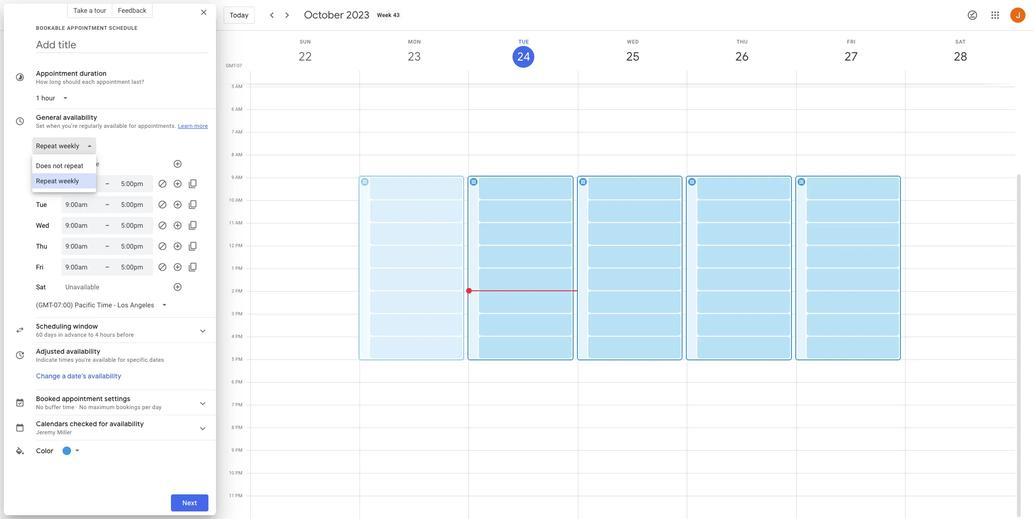 Task type: locate. For each thing, give the bounding box(es) containing it.
1 vertical spatial 9
[[232, 448, 234, 453]]

0 horizontal spatial for
[[99, 420, 108, 428]]

fri left 'start time on fridays' 'text field' at the left
[[36, 263, 43, 271]]

1 vertical spatial fri
[[36, 263, 43, 271]]

End time on Tuesdays text field
[[121, 199, 149, 210]]

you're for general
[[62, 123, 78, 129]]

appointment down duration
[[96, 79, 130, 85]]

7 down 6 pm
[[232, 402, 234, 408]]

0 vertical spatial you're
[[62, 123, 78, 129]]

for left appointments.
[[129, 123, 136, 129]]

4 right the to
[[95, 332, 99, 338]]

4 down 3
[[232, 334, 234, 339]]

a left tour
[[89, 7, 93, 14]]

2 vertical spatial for
[[99, 420, 108, 428]]

more
[[194, 123, 208, 129]]

pm up '7 pm'
[[235, 380, 243, 385]]

3 – from the top
[[105, 222, 110, 229]]

1 pm from the top
[[235, 243, 243, 248]]

2 6 from the top
[[232, 380, 234, 385]]

pm right 1
[[235, 266, 243, 271]]

1 horizontal spatial thu
[[737, 39, 748, 45]]

11 up 12 at the top
[[229, 220, 234, 226]]

tue up tuesday, october 24, today element
[[519, 39, 529, 45]]

appointment up ·
[[62, 395, 103, 403]]

thu left start time on thursdays text field
[[36, 243, 47, 250]]

9 pm from the top
[[235, 425, 243, 430]]

– for tue
[[105, 201, 110, 208]]

1 vertical spatial appointment
[[62, 395, 103, 403]]

sun for sun 22
[[300, 39, 311, 45]]

booked
[[36, 395, 60, 403]]

sat up scheduling
[[36, 283, 46, 291]]

3 am from the top
[[235, 129, 243, 135]]

11 am
[[229, 220, 243, 226]]

1 vertical spatial 7
[[232, 402, 234, 408]]

9 up 10 pm
[[232, 448, 234, 453]]

9 for 9 am
[[232, 175, 234, 180]]

times
[[59, 357, 74, 363]]

2 9 from the top
[[232, 448, 234, 453]]

1 6 from the top
[[232, 107, 234, 112]]

a for take
[[89, 7, 93, 14]]

you're
[[62, 123, 78, 129], [75, 357, 91, 363]]

am down 5 am
[[235, 107, 243, 112]]

1 vertical spatial tue
[[36, 201, 47, 208]]

1 10 from the top
[[229, 198, 234, 203]]

fri up 27
[[847, 39, 856, 45]]

8 up 9 am
[[232, 152, 234, 157]]

10 pm from the top
[[235, 448, 243, 453]]

8 pm
[[232, 425, 243, 430]]

– right start time on tuesdays text box
[[105, 201, 110, 208]]

mon inside mon 23
[[408, 39, 421, 45]]

set
[[36, 123, 45, 129]]

saturday, october 28 element
[[950, 46, 972, 68]]

pm for 6 pm
[[235, 380, 243, 385]]

calendars
[[36, 420, 68, 428]]

0 vertical spatial 8
[[232, 152, 234, 157]]

availability down the to
[[66, 347, 100, 356]]

fri for fri 27
[[847, 39, 856, 45]]

pm down 3 pm on the bottom
[[235, 334, 243, 339]]

learn
[[178, 123, 193, 129]]

pm for 8 pm
[[235, 425, 243, 430]]

1 vertical spatial wed
[[36, 222, 49, 229]]

unavailable down regularly
[[65, 160, 99, 168]]

availability
[[63, 113, 97, 122], [66, 347, 100, 356], [88, 372, 121, 381], [110, 420, 144, 428]]

fri for fri
[[36, 263, 43, 271]]

you're inside adjusted availability indicate times you're available for specific dates
[[75, 357, 91, 363]]

option down when
[[32, 158, 96, 173]]

0 vertical spatial fri
[[847, 39, 856, 45]]

1 vertical spatial available
[[93, 357, 116, 363]]

am up 12 pm
[[235, 220, 243, 226]]

5 – from the top
[[105, 263, 110, 271]]

0 vertical spatial thu
[[737, 39, 748, 45]]

appointment inside appointment duration how long should each appointment last?
[[96, 79, 130, 85]]

wednesday, october 25 element
[[622, 46, 644, 68]]

to
[[88, 332, 94, 338]]

a left date's
[[62, 372, 66, 381]]

duration
[[80, 69, 107, 78]]

Start time on Wednesdays text field
[[65, 220, 94, 231]]

sat
[[956, 39, 966, 45], [36, 283, 46, 291]]

11
[[229, 220, 234, 226], [229, 493, 234, 499]]

sun up 22
[[300, 39, 311, 45]]

2 unavailable from the top
[[65, 283, 99, 291]]

availability up regularly
[[63, 113, 97, 122]]

0 vertical spatial wed
[[627, 39, 639, 45]]

1 vertical spatial 10
[[229, 471, 234, 476]]

7 down 6 am
[[232, 129, 234, 135]]

10 for 10 pm
[[229, 471, 234, 476]]

0 vertical spatial 9
[[232, 175, 234, 180]]

7 for 7 pm
[[232, 402, 234, 408]]

3 pm from the top
[[235, 289, 243, 294]]

End time on Mondays text field
[[121, 178, 149, 190]]

am for 9 am
[[235, 175, 243, 180]]

0 horizontal spatial tue
[[36, 201, 47, 208]]

0 vertical spatial sat
[[956, 39, 966, 45]]

pm down 8 pm on the bottom left of the page
[[235, 448, 243, 453]]

for
[[129, 123, 136, 129], [118, 357, 125, 363], [99, 420, 108, 428]]

sat up 28
[[956, 39, 966, 45]]

27
[[844, 49, 858, 64]]

1 am from the top
[[235, 84, 243, 89]]

a
[[89, 7, 93, 14], [62, 372, 66, 381]]

tue left start time on tuesdays text box
[[36, 201, 47, 208]]

pm for 3 pm
[[235, 311, 243, 317]]

24
[[517, 49, 530, 64]]

option
[[32, 158, 96, 173], [32, 173, 96, 189]]

pm down 10 pm
[[235, 493, 243, 499]]

mon for mon 23
[[408, 39, 421, 45]]

available right regularly
[[104, 123, 127, 129]]

0 vertical spatial 7
[[232, 129, 234, 135]]

calendars checked for availability jeremy miller
[[36, 420, 144, 436]]

0 vertical spatial 11
[[229, 220, 234, 226]]

pm right 3
[[235, 311, 243, 317]]

2 5 from the top
[[232, 357, 234, 362]]

1 11 from the top
[[229, 220, 234, 226]]

2 am from the top
[[235, 107, 243, 112]]

2 10 from the top
[[229, 471, 234, 476]]

1 horizontal spatial 4
[[232, 334, 234, 339]]

None field
[[32, 90, 76, 107], [32, 137, 100, 154], [32, 297, 175, 314], [32, 90, 76, 107], [32, 137, 100, 154], [32, 297, 175, 314]]

tue inside tue 24
[[519, 39, 529, 45]]

0 horizontal spatial mon
[[36, 180, 49, 188]]

0 vertical spatial sun
[[300, 39, 311, 45]]

pm for 10 pm
[[235, 471, 243, 476]]

4
[[95, 332, 99, 338], [232, 334, 234, 339]]

2 option from the top
[[32, 173, 96, 189]]

no
[[36, 404, 44, 411], [79, 404, 87, 411]]

regularly
[[79, 123, 102, 129]]

11 pm
[[229, 493, 243, 499]]

11 down 10 pm
[[229, 493, 234, 499]]

before
[[117, 332, 134, 338]]

for inside the general availability set when you're regularly available for appointments. learn more
[[129, 123, 136, 129]]

you're up change a date's availability
[[75, 357, 91, 363]]

1 horizontal spatial wed
[[627, 39, 639, 45]]

10 up 11 pm
[[229, 471, 234, 476]]

settings
[[104, 395, 130, 403]]

1 7 from the top
[[232, 129, 234, 135]]

learn more link
[[178, 123, 208, 129]]

2 7 from the top
[[232, 402, 234, 408]]

sun inside sun 22
[[300, 39, 311, 45]]

for down maximum
[[99, 420, 108, 428]]

mon
[[408, 39, 421, 45], [36, 180, 49, 188]]

0 horizontal spatial sun
[[36, 160, 47, 168]]

a inside take a tour button
[[89, 7, 93, 14]]

10
[[229, 198, 234, 203], [229, 471, 234, 476]]

– right start time on wednesdays text box
[[105, 222, 110, 229]]

7 am from the top
[[235, 220, 243, 226]]

0 vertical spatial mon
[[408, 39, 421, 45]]

am for 7 am
[[235, 129, 243, 135]]

8 am
[[232, 152, 243, 157]]

10 up 11 am
[[229, 198, 234, 203]]

1 vertical spatial 11
[[229, 493, 234, 499]]

12 pm from the top
[[235, 493, 243, 499]]

9 for 9 pm
[[232, 448, 234, 453]]

11 for 11 pm
[[229, 493, 234, 499]]

6 am
[[232, 107, 243, 112]]

1 vertical spatial unavailable
[[65, 283, 99, 291]]

Add title text field
[[36, 38, 208, 52]]

0 horizontal spatial a
[[62, 372, 66, 381]]

2 11 from the top
[[229, 493, 234, 499]]

bookable
[[36, 25, 65, 31]]

25 column header
[[578, 31, 688, 84]]

unavailable for sun
[[65, 160, 99, 168]]

no down "booked"
[[36, 404, 44, 411]]

10 for 10 am
[[229, 198, 234, 203]]

wed left start time on wednesdays text box
[[36, 222, 49, 229]]

availability down adjusted availability indicate times you're available for specific dates
[[88, 372, 121, 381]]

am down 8 am
[[235, 175, 243, 180]]

unavailable
[[65, 160, 99, 168], [65, 283, 99, 291]]

1 horizontal spatial no
[[79, 404, 87, 411]]

appointment inside booked appointment settings no buffer time · no maximum bookings per day
[[62, 395, 103, 403]]

mon 23
[[407, 39, 421, 64]]

1 vertical spatial a
[[62, 372, 66, 381]]

pm down 9 pm
[[235, 471, 243, 476]]

pm for 9 pm
[[235, 448, 243, 453]]

you're inside the general availability set when you're regularly available for appointments. learn more
[[62, 123, 78, 129]]

8 down '7 pm'
[[232, 425, 234, 430]]

no right ·
[[79, 404, 87, 411]]

9 up 10 am
[[232, 175, 234, 180]]

0 vertical spatial tue
[[519, 39, 529, 45]]

appointments.
[[138, 123, 176, 129]]

7
[[232, 129, 234, 135], [232, 402, 234, 408]]

am down 6 am
[[235, 129, 243, 135]]

take a tour button
[[67, 3, 112, 18]]

1 vertical spatial you're
[[75, 357, 91, 363]]

2 – from the top
[[105, 201, 110, 208]]

5 am
[[232, 84, 243, 89]]

0 horizontal spatial thu
[[36, 243, 47, 250]]

1 vertical spatial mon
[[36, 180, 49, 188]]

0 horizontal spatial 4
[[95, 332, 99, 338]]

for left specific
[[118, 357, 125, 363]]

sat 28
[[953, 39, 967, 64]]

1 horizontal spatial sat
[[956, 39, 966, 45]]

1 – from the top
[[105, 180, 110, 188]]

wed up 25
[[627, 39, 639, 45]]

thu for thu 26
[[737, 39, 748, 45]]

1 unavailable from the top
[[65, 160, 99, 168]]

a inside change a date's availability button
[[62, 372, 66, 381]]

you're right when
[[62, 123, 78, 129]]

am down 07
[[235, 84, 243, 89]]

take a tour
[[73, 7, 106, 14]]

Start time on Fridays text field
[[65, 262, 94, 273]]

– for fri
[[105, 263, 110, 271]]

7 pm from the top
[[235, 380, 243, 385]]

6 down 5 am
[[232, 107, 234, 112]]

0 vertical spatial appointment
[[96, 79, 130, 85]]

4 – from the top
[[105, 243, 110, 250]]

1 horizontal spatial fri
[[847, 39, 856, 45]]

0 vertical spatial available
[[104, 123, 127, 129]]

sat for sat 28
[[956, 39, 966, 45]]

22
[[298, 49, 311, 64]]

1 vertical spatial for
[[118, 357, 125, 363]]

1 vertical spatial sat
[[36, 283, 46, 291]]

– right start time on thursdays text field
[[105, 243, 110, 250]]

6 pm from the top
[[235, 357, 243, 362]]

adjusted availability indicate times you're available for specific dates
[[36, 347, 164, 363]]

day
[[152, 404, 162, 411]]

0 vertical spatial 6
[[232, 107, 234, 112]]

0 vertical spatial a
[[89, 7, 93, 14]]

5 down gmt-07
[[232, 84, 234, 89]]

fri inside 'fri 27'
[[847, 39, 856, 45]]

6 up '7 pm'
[[232, 380, 234, 385]]

color
[[36, 447, 54, 455]]

scheduling window 60 days in advance to 4 hours before
[[36, 322, 134, 338]]

sunday, october 22 element
[[294, 46, 316, 68]]

2 pm from the top
[[235, 266, 243, 271]]

2 8 from the top
[[232, 425, 234, 430]]

0 horizontal spatial sat
[[36, 283, 46, 291]]

1 vertical spatial thu
[[36, 243, 47, 250]]

long
[[50, 79, 61, 85]]

wed inside wed 25
[[627, 39, 639, 45]]

26 column header
[[687, 31, 797, 84]]

26
[[735, 49, 749, 64]]

pm right 2
[[235, 289, 243, 294]]

pm up 6 pm
[[235, 357, 243, 362]]

0 vertical spatial 10
[[229, 198, 234, 203]]

5 down 4 pm
[[232, 357, 234, 362]]

pm up 9 pm
[[235, 425, 243, 430]]

1 horizontal spatial tue
[[519, 39, 529, 45]]

1 horizontal spatial a
[[89, 7, 93, 14]]

1 vertical spatial 6
[[232, 380, 234, 385]]

12 pm
[[229, 243, 243, 248]]

5 am from the top
[[235, 175, 243, 180]]

unavailable down 'start time on fridays' 'text field' at the left
[[65, 283, 99, 291]]

for inside calendars checked for availability jeremy miller
[[99, 420, 108, 428]]

4 pm from the top
[[235, 311, 243, 317]]

wed for wed 25
[[627, 39, 639, 45]]

1 horizontal spatial sun
[[300, 39, 311, 45]]

am up 9 am
[[235, 152, 243, 157]]

8 pm from the top
[[235, 402, 243, 408]]

pm for 5 pm
[[235, 357, 243, 362]]

7 pm
[[232, 402, 243, 408]]

4 am from the top
[[235, 152, 243, 157]]

thu inside the thu 26
[[737, 39, 748, 45]]

0 horizontal spatial wed
[[36, 222, 49, 229]]

2 horizontal spatial for
[[129, 123, 136, 129]]

available
[[104, 123, 127, 129], [93, 357, 116, 363]]

sun down the "set"
[[36, 160, 47, 168]]

1 vertical spatial 8
[[232, 425, 234, 430]]

available down hours
[[93, 357, 116, 363]]

grid
[[220, 31, 1023, 519]]

am for 11 am
[[235, 220, 243, 226]]

tue for tue
[[36, 201, 47, 208]]

gmt-07
[[226, 63, 242, 68]]

availability inside button
[[88, 372, 121, 381]]

miller
[[57, 429, 72, 436]]

0 vertical spatial 5
[[232, 84, 234, 89]]

availability inside the general availability set when you're regularly available for appointments. learn more
[[63, 113, 97, 122]]

1 vertical spatial sun
[[36, 160, 47, 168]]

1 9 from the top
[[232, 175, 234, 180]]

option up start time on tuesdays text box
[[32, 173, 96, 189]]

take
[[73, 7, 87, 14]]

days
[[44, 332, 57, 338]]

monday, october 23 element
[[404, 46, 425, 68]]

1 horizontal spatial mon
[[408, 39, 421, 45]]

2
[[232, 289, 234, 294]]

0 horizontal spatial fri
[[36, 263, 43, 271]]

1 8 from the top
[[232, 152, 234, 157]]

pm right 12 at the top
[[235, 243, 243, 248]]

1 5 from the top
[[232, 84, 234, 89]]

11 pm from the top
[[235, 471, 243, 476]]

appointment
[[96, 79, 130, 85], [62, 395, 103, 403]]

tue
[[519, 39, 529, 45], [36, 201, 47, 208]]

thu up 26
[[737, 39, 748, 45]]

availability down bookings
[[110, 420, 144, 428]]

1 vertical spatial 5
[[232, 357, 234, 362]]

thu
[[737, 39, 748, 45], [36, 243, 47, 250]]

pm down 6 pm
[[235, 402, 243, 408]]

– left end time on mondays text box at the left of page
[[105, 180, 110, 188]]

0 horizontal spatial no
[[36, 404, 44, 411]]

43
[[393, 12, 400, 18]]

dates
[[149, 357, 164, 363]]

0 vertical spatial for
[[129, 123, 136, 129]]

am down 9 am
[[235, 198, 243, 203]]

last?
[[132, 79, 144, 85]]

1 horizontal spatial for
[[118, 357, 125, 363]]

0 vertical spatial unavailable
[[65, 160, 99, 168]]

End time on Fridays text field
[[121, 262, 149, 273]]

9
[[232, 175, 234, 180], [232, 448, 234, 453]]

sat inside sat 28
[[956, 39, 966, 45]]

fri 27
[[844, 39, 858, 64]]

tue 24
[[517, 39, 530, 64]]

5 pm from the top
[[235, 334, 243, 339]]

6
[[232, 107, 234, 112], [232, 380, 234, 385]]

– right 'start time on fridays' 'text field' at the left
[[105, 263, 110, 271]]

6 am from the top
[[235, 198, 243, 203]]

each
[[82, 79, 95, 85]]



Task type: vqa. For each thing, say whether or not it's contained in the screenshot.
heading
no



Task type: describe. For each thing, give the bounding box(es) containing it.
24 column header
[[469, 31, 578, 84]]

grid containing 22
[[220, 31, 1023, 519]]

available inside the general availability set when you're regularly available for appointments. learn more
[[104, 123, 127, 129]]

change
[[36, 372, 60, 381]]

thu for thu
[[36, 243, 47, 250]]

thursday, october 26 element
[[731, 46, 753, 68]]

adjusted
[[36, 347, 65, 356]]

tour
[[94, 7, 106, 14]]

1 pm
[[232, 266, 243, 271]]

date's
[[67, 372, 86, 381]]

when
[[46, 123, 60, 129]]

a for change
[[62, 372, 66, 381]]

how
[[36, 79, 48, 85]]

window
[[73, 322, 98, 331]]

12
[[229, 243, 234, 248]]

checked
[[70, 420, 97, 428]]

5 pm
[[232, 357, 243, 362]]

per
[[142, 404, 151, 411]]

am for 10 am
[[235, 198, 243, 203]]

today
[[230, 11, 249, 19]]

pm for 12 pm
[[235, 243, 243, 248]]

should
[[63, 79, 81, 85]]

pm for 1 pm
[[235, 266, 243, 271]]

4 pm
[[232, 334, 243, 339]]

pm for 11 pm
[[235, 493, 243, 499]]

28 column header
[[906, 31, 1016, 84]]

am for 5 am
[[235, 84, 243, 89]]

booked appointment settings no buffer time · no maximum bookings per day
[[36, 395, 162, 411]]

pm for 2 pm
[[235, 289, 243, 294]]

feedback button
[[112, 3, 153, 18]]

2 no from the left
[[79, 404, 87, 411]]

07
[[237, 63, 242, 68]]

change a date's availability button
[[32, 368, 125, 385]]

Start time on Thursdays text field
[[65, 241, 94, 252]]

– for wed
[[105, 222, 110, 229]]

End time on Wednesdays text field
[[121, 220, 149, 231]]

recurrence list box
[[32, 154, 96, 192]]

am for 8 am
[[235, 152, 243, 157]]

– for mon
[[105, 180, 110, 188]]

indicate
[[36, 357, 57, 363]]

maximum
[[88, 404, 115, 411]]

– for thu
[[105, 243, 110, 250]]

28
[[953, 49, 967, 64]]

friday, october 27 element
[[841, 46, 863, 68]]

7 for 7 am
[[232, 129, 234, 135]]

3 pm
[[232, 311, 243, 317]]

·
[[76, 404, 78, 411]]

availability inside adjusted availability indicate times you're available for specific dates
[[66, 347, 100, 356]]

change a date's availability
[[36, 372, 121, 381]]

general
[[36, 113, 61, 122]]

tue for tue 24
[[519, 39, 529, 45]]

6 for 6 am
[[232, 107, 234, 112]]

you're for adjusted
[[75, 357, 91, 363]]

9 am
[[232, 175, 243, 180]]

1 option from the top
[[32, 158, 96, 173]]

bookable appointment schedule
[[36, 25, 138, 31]]

sat for sat
[[36, 283, 46, 291]]

feedback
[[118, 7, 146, 14]]

thu 26
[[735, 39, 749, 64]]

appointment
[[67, 25, 107, 31]]

4 inside scheduling window 60 days in advance to 4 hours before
[[95, 332, 99, 338]]

general availability set when you're regularly available for appointments. learn more
[[36, 113, 208, 129]]

bookings
[[116, 404, 141, 411]]

mon for mon
[[36, 180, 49, 188]]

22 column header
[[250, 31, 360, 84]]

time
[[63, 404, 75, 411]]

27 column header
[[797, 31, 906, 84]]

10 am
[[229, 198, 243, 203]]

for inside adjusted availability indicate times you're available for specific dates
[[118, 357, 125, 363]]

appointment
[[36, 69, 78, 78]]

pm for 4 pm
[[235, 334, 243, 339]]

1 no from the left
[[36, 404, 44, 411]]

11 for 11 am
[[229, 220, 234, 226]]

wed 25
[[626, 39, 639, 64]]

specific
[[127, 357, 148, 363]]

Start time on Tuesdays text field
[[65, 199, 94, 210]]

25
[[626, 49, 639, 64]]

october
[[304, 9, 344, 22]]

8 for 8 am
[[232, 152, 234, 157]]

23 column header
[[359, 31, 469, 84]]

appointment duration how long should each appointment last?
[[36, 69, 144, 85]]

hours
[[100, 332, 115, 338]]

1
[[232, 266, 234, 271]]

am for 6 am
[[235, 107, 243, 112]]

60
[[36, 332, 43, 338]]

2023
[[346, 9, 370, 22]]

tuesday, october 24, today element
[[513, 46, 535, 68]]

wed for wed
[[36, 222, 49, 229]]

week
[[377, 12, 392, 18]]

jeremy
[[36, 429, 56, 436]]

End time on Thursdays text field
[[121, 241, 149, 252]]

6 for 6 pm
[[232, 380, 234, 385]]

8 for 8 pm
[[232, 425, 234, 430]]

gmt-
[[226, 63, 237, 68]]

october 2023
[[304, 9, 370, 22]]

4 inside grid
[[232, 334, 234, 339]]

pm for 7 pm
[[235, 402, 243, 408]]

23
[[407, 49, 421, 64]]

6 pm
[[232, 380, 243, 385]]

in
[[58, 332, 63, 338]]

7 am
[[232, 129, 243, 135]]

unavailable for sat
[[65, 283, 99, 291]]

next button
[[171, 492, 208, 515]]

5 for 5 am
[[232, 84, 234, 89]]

sun 22
[[298, 39, 311, 64]]

9 pm
[[232, 448, 243, 453]]

sun for sun
[[36, 160, 47, 168]]

week 43
[[377, 12, 400, 18]]

schedule
[[109, 25, 138, 31]]

10 pm
[[229, 471, 243, 476]]

advance
[[65, 332, 87, 338]]

availability inside calendars checked for availability jeremy miller
[[110, 420, 144, 428]]

2 pm
[[232, 289, 243, 294]]

available inside adjusted availability indicate times you're available for specific dates
[[93, 357, 116, 363]]

today button
[[224, 4, 255, 27]]

5 for 5 pm
[[232, 357, 234, 362]]

next
[[182, 499, 197, 508]]



